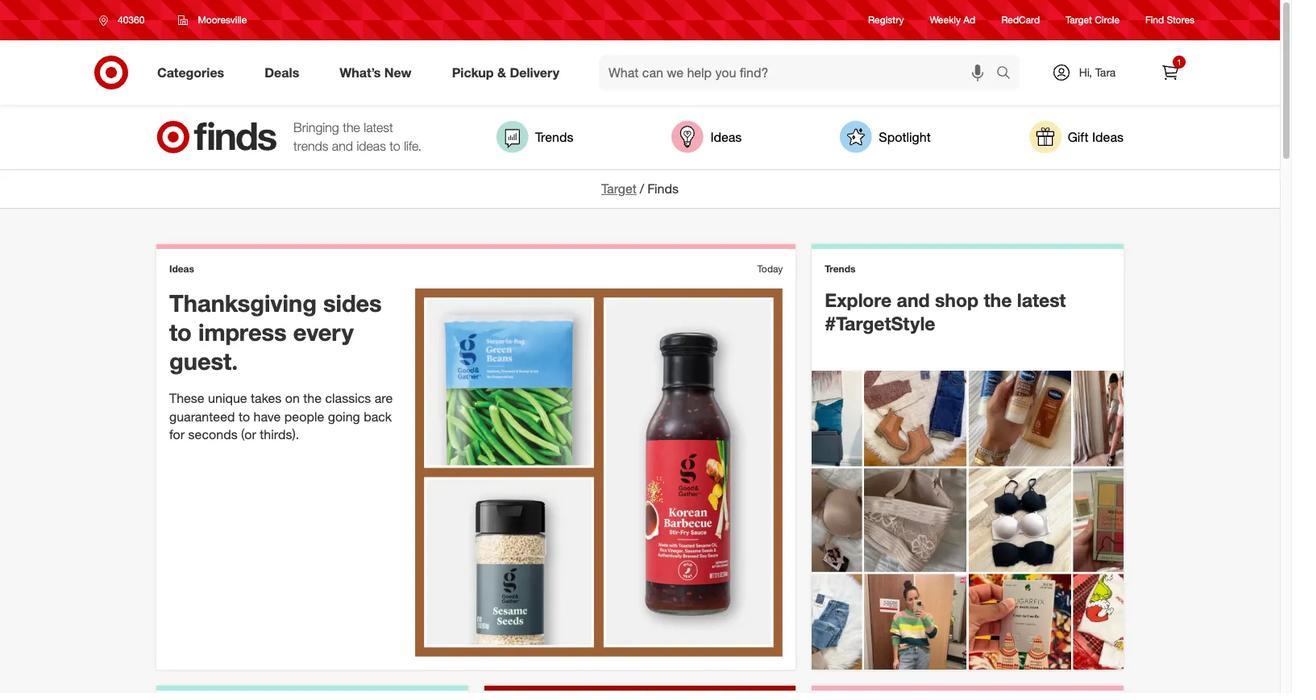 Task type: locate. For each thing, give the bounding box(es) containing it.
bringing the latest trends and ideas to life.
[[294, 119, 422, 154]]

what's
[[340, 64, 381, 80]]

1 horizontal spatial and
[[897, 289, 930, 311]]

these unique takes on the classics are guaranteed to have people going back for seconds (or thirds).
[[169, 390, 393, 443]]

0 vertical spatial the
[[343, 119, 360, 136]]

trends link
[[497, 121, 574, 153]]

1 vertical spatial to
[[169, 318, 192, 347]]

1 horizontal spatial to
[[239, 409, 250, 425]]

guest.
[[169, 347, 238, 376]]

0 vertical spatial to
[[390, 138, 401, 154]]

thirds).
[[260, 427, 299, 443]]

to up (or
[[239, 409, 250, 425]]

1 horizontal spatial target
[[1066, 14, 1093, 26]]

latest
[[364, 119, 393, 136], [1018, 289, 1067, 311]]

ideas
[[711, 129, 742, 145], [1093, 129, 1124, 145], [169, 263, 194, 275]]

seconds
[[188, 427, 238, 443]]

1 vertical spatial the
[[984, 289, 1013, 311]]

2 horizontal spatial ideas
[[1093, 129, 1124, 145]]

sides
[[323, 289, 382, 318]]

latest inside explore and shop the latest #targetstyle
[[1018, 289, 1067, 311]]

0 horizontal spatial trends
[[536, 129, 574, 145]]

search button
[[990, 55, 1028, 94]]

explore
[[825, 289, 892, 311]]

delivery
[[510, 64, 560, 80]]

stores
[[1167, 14, 1195, 26]]

what's new link
[[326, 55, 432, 90]]

gift ideas
[[1068, 129, 1124, 145]]

0 horizontal spatial and
[[332, 138, 353, 154]]

the inside these unique takes on the classics are guaranteed to have people going back for seconds (or thirds).
[[303, 390, 322, 406]]

0 vertical spatial target
[[1066, 14, 1093, 26]]

bringing
[[294, 119, 339, 136]]

redcard link
[[1002, 13, 1041, 27]]

going
[[328, 409, 360, 425]]

/
[[640, 181, 645, 197]]

and
[[332, 138, 353, 154], [897, 289, 930, 311]]

to
[[390, 138, 401, 154], [169, 318, 192, 347], [239, 409, 250, 425]]

0 horizontal spatial to
[[169, 318, 192, 347]]

and inside bringing the latest trends and ideas to life.
[[332, 138, 353, 154]]

trends down delivery at the top left
[[536, 129, 574, 145]]

to up guest.
[[169, 318, 192, 347]]

1 horizontal spatial latest
[[1018, 289, 1067, 311]]

are
[[375, 390, 393, 406]]

trends
[[536, 129, 574, 145], [825, 263, 856, 275]]

2 horizontal spatial the
[[984, 289, 1013, 311]]

target left /
[[602, 181, 637, 197]]

the inside explore and shop the latest #targetstyle
[[984, 289, 1013, 311]]

and left ideas
[[332, 138, 353, 154]]

guaranteed
[[169, 409, 235, 425]]

deals link
[[251, 55, 320, 90]]

2 vertical spatial the
[[303, 390, 322, 406]]

0 vertical spatial latest
[[364, 119, 393, 136]]

takes
[[251, 390, 282, 406]]

1 vertical spatial target
[[602, 181, 637, 197]]

weekly ad
[[930, 14, 976, 26]]

mooresville
[[198, 14, 247, 26]]

to left life.
[[390, 138, 401, 154]]

0 horizontal spatial ideas
[[169, 263, 194, 275]]

gift ideas link
[[1030, 121, 1124, 153]]

and up #targetstyle
[[897, 289, 930, 311]]

the up ideas
[[343, 119, 360, 136]]

registry
[[869, 14, 905, 26]]

these
[[169, 390, 205, 406]]

1 vertical spatial latest
[[1018, 289, 1067, 311]]

0 vertical spatial and
[[332, 138, 353, 154]]

find stores
[[1146, 14, 1195, 26]]

redcard
[[1002, 14, 1041, 26]]

categories link
[[144, 55, 245, 90]]

mooresville button
[[168, 6, 258, 35]]

classics
[[325, 390, 371, 406]]

spotlight link
[[841, 121, 931, 153]]

the right on
[[303, 390, 322, 406]]

2 horizontal spatial to
[[390, 138, 401, 154]]

1 vertical spatial and
[[897, 289, 930, 311]]

thanksgiving sides to impress every guest. image
[[415, 289, 783, 657]]

0 horizontal spatial the
[[303, 390, 322, 406]]

new
[[385, 64, 412, 80]]

40360
[[118, 14, 145, 26]]

1 link
[[1153, 55, 1189, 90]]

on
[[285, 390, 300, 406]]

2 vertical spatial to
[[239, 409, 250, 425]]

1 horizontal spatial the
[[343, 119, 360, 136]]

target for target circle
[[1066, 14, 1093, 26]]

target / finds
[[602, 181, 679, 197]]

back
[[364, 409, 392, 425]]

tara
[[1096, 65, 1117, 79]]

trends up explore
[[825, 263, 856, 275]]

&
[[498, 64, 507, 80]]

target left circle
[[1066, 14, 1093, 26]]

1 vertical spatial trends
[[825, 263, 856, 275]]

target
[[1066, 14, 1093, 26], [602, 181, 637, 197]]

the
[[343, 119, 360, 136], [984, 289, 1013, 311], [303, 390, 322, 406]]

(or
[[241, 427, 256, 443]]

0 horizontal spatial target
[[602, 181, 637, 197]]

0 horizontal spatial latest
[[364, 119, 393, 136]]

the right shop
[[984, 289, 1013, 311]]



Task type: describe. For each thing, give the bounding box(es) containing it.
spotlight
[[879, 129, 931, 145]]

target circle link
[[1066, 13, 1120, 27]]

life.
[[404, 138, 422, 154]]

what's new
[[340, 64, 412, 80]]

have
[[254, 409, 281, 425]]

ad
[[964, 14, 976, 26]]

1 horizontal spatial trends
[[825, 263, 856, 275]]

thanksgiving
[[169, 289, 317, 318]]

1
[[1178, 57, 1182, 67]]

weekly
[[930, 14, 961, 26]]

pickup & delivery link
[[438, 55, 580, 90]]

pickup
[[452, 64, 494, 80]]

hi, tara
[[1080, 65, 1117, 79]]

pickup & delivery
[[452, 64, 560, 80]]

registry link
[[869, 13, 905, 27]]

hi,
[[1080, 65, 1093, 79]]

target link
[[602, 181, 637, 197]]

find stores link
[[1146, 13, 1195, 27]]

What can we help you find? suggestions appear below search field
[[599, 55, 1001, 90]]

the inside bringing the latest trends and ideas to life.
[[343, 119, 360, 136]]

impress
[[198, 318, 287, 347]]

collage of people showing off their #targetstyle image
[[812, 371, 1124, 670]]

every
[[293, 318, 354, 347]]

for
[[169, 427, 185, 443]]

gift
[[1068, 129, 1089, 145]]

circle
[[1095, 14, 1120, 26]]

explore and shop the latest #targetstyle
[[825, 289, 1067, 335]]

deals
[[265, 64, 299, 80]]

today
[[758, 263, 783, 275]]

target finds image
[[156, 121, 277, 153]]

shop
[[936, 289, 979, 311]]

target for target / finds
[[602, 181, 637, 197]]

find
[[1146, 14, 1165, 26]]

and inside explore and shop the latest #targetstyle
[[897, 289, 930, 311]]

target circle
[[1066, 14, 1120, 26]]

ideas
[[357, 138, 386, 154]]

40360 button
[[89, 6, 162, 35]]

to inside bringing the latest trends and ideas to life.
[[390, 138, 401, 154]]

search
[[990, 66, 1028, 82]]

trends
[[294, 138, 329, 154]]

unique
[[208, 390, 247, 406]]

finds
[[648, 181, 679, 197]]

categories
[[157, 64, 224, 80]]

#targetstyle
[[825, 312, 936, 335]]

thanksgiving sides to impress every guest.
[[169, 289, 382, 376]]

to inside thanksgiving sides to impress every guest.
[[169, 318, 192, 347]]

ideas link
[[672, 121, 742, 153]]

weekly ad link
[[930, 13, 976, 27]]

latest inside bringing the latest trends and ideas to life.
[[364, 119, 393, 136]]

0 vertical spatial trends
[[536, 129, 574, 145]]

1 horizontal spatial ideas
[[711, 129, 742, 145]]

people
[[284, 409, 324, 425]]

to inside these unique takes on the classics are guaranteed to have people going back for seconds (or thirds).
[[239, 409, 250, 425]]



Task type: vqa. For each thing, say whether or not it's contained in the screenshot.
Fabric in the 25" Fabric Bone with Colorful Pockets 'Deck the Paws' Hanging Christmas Advent Calendar White - Wondershop™
no



